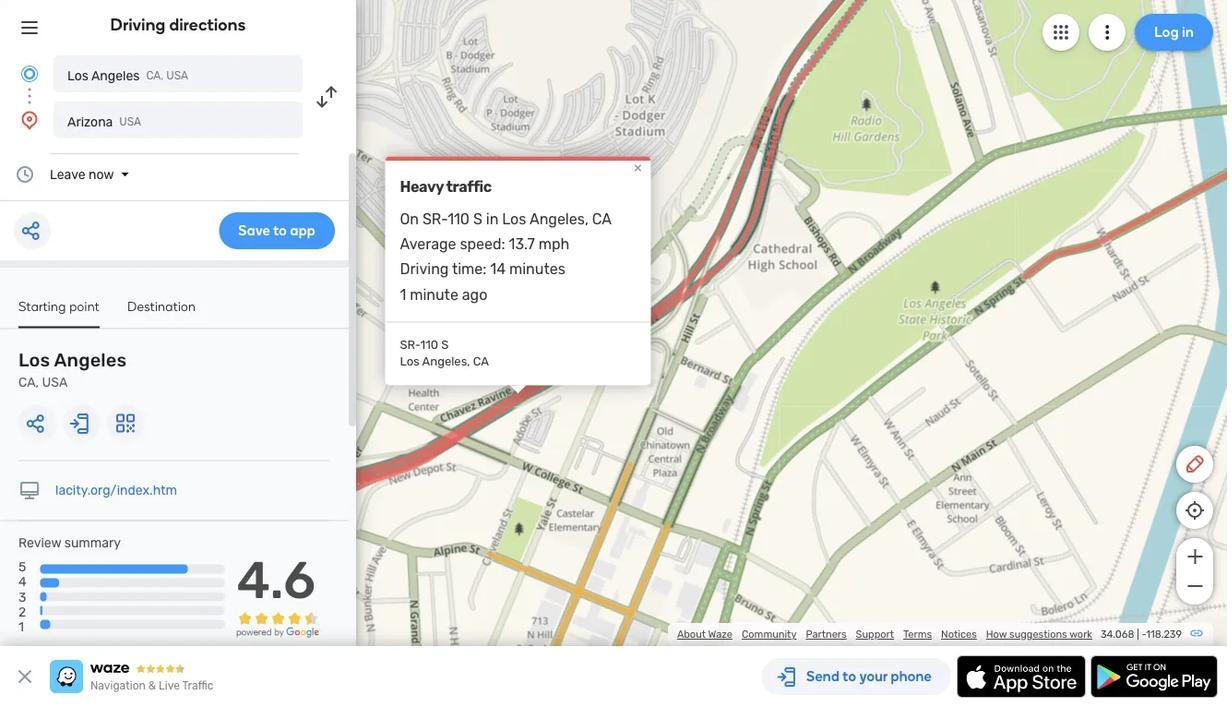 Task type: vqa. For each thing, say whether or not it's contained in the screenshot.
to Pico Blvd / Convention Center Reported by Anonymous 26 min ago
no



Task type: locate. For each thing, give the bounding box(es) containing it.
0 vertical spatial usa
[[166, 69, 188, 82]]

angeles down point
[[54, 349, 127, 371]]

angeles, inside sr-110 s los angeles, ca
[[422, 355, 470, 369]]

0 vertical spatial angeles,
[[530, 211, 589, 228]]

1 vertical spatial angeles,
[[422, 355, 470, 369]]

directions
[[169, 15, 246, 35]]

on sr-110 s in los angeles, ca average speed: 13.7 mph driving time: 14 minutes 1 minute ago
[[400, 211, 612, 304]]

2
[[18, 604, 26, 619]]

live
[[159, 680, 180, 692]]

110 down minute on the left top
[[421, 338, 439, 352]]

5
[[18, 560, 26, 575]]

about waze link
[[678, 628, 733, 641]]

5 4 3 2 1
[[18, 560, 27, 634]]

1 vertical spatial sr-
[[400, 338, 421, 352]]

computer image
[[18, 480, 41, 502]]

0 vertical spatial ca
[[593, 211, 612, 228]]

2 vertical spatial usa
[[42, 375, 68, 390]]

1 horizontal spatial ca
[[593, 211, 612, 228]]

ca
[[593, 211, 612, 228], [473, 355, 489, 369]]

0 horizontal spatial angeles,
[[422, 355, 470, 369]]

-
[[1143, 628, 1147, 641]]

sr- down minute on the left top
[[400, 338, 421, 352]]

angeles,
[[530, 211, 589, 228], [422, 355, 470, 369]]

1 horizontal spatial driving
[[400, 261, 449, 279]]

sr- inside on sr-110 s in los angeles, ca average speed: 13.7 mph driving time: 14 minutes 1 minute ago
[[423, 211, 448, 228]]

1 horizontal spatial sr-
[[423, 211, 448, 228]]

clock image
[[14, 163, 36, 186]]

1 horizontal spatial angeles,
[[530, 211, 589, 228]]

los angeles ca, usa
[[67, 68, 188, 83], [18, 349, 127, 390]]

average
[[400, 236, 457, 253]]

0 vertical spatial ca,
[[146, 69, 164, 82]]

suggestions
[[1010, 628, 1068, 641]]

traffic
[[182, 680, 214, 692]]

1 vertical spatial 1
[[18, 619, 24, 634]]

110 left 'in'
[[448, 211, 470, 228]]

0 vertical spatial sr-
[[423, 211, 448, 228]]

34.068
[[1102, 628, 1135, 641]]

driving down average
[[400, 261, 449, 279]]

1 horizontal spatial s
[[474, 211, 483, 228]]

angeles
[[91, 68, 140, 83], [54, 349, 127, 371]]

los angeles ca, usa down starting point "button"
[[18, 349, 127, 390]]

mph
[[539, 236, 570, 253]]

time:
[[452, 261, 487, 279]]

0 horizontal spatial ca
[[473, 355, 489, 369]]

starting point
[[18, 298, 100, 314]]

1 vertical spatial s
[[441, 338, 449, 352]]

1 vertical spatial driving
[[400, 261, 449, 279]]

s left 'in'
[[474, 211, 483, 228]]

sr- right the on
[[423, 211, 448, 228]]

1 down 3
[[18, 619, 24, 634]]

angeles, inside on sr-110 s in los angeles, ca average speed: 13.7 mph driving time: 14 minutes 1 minute ago
[[530, 211, 589, 228]]

usa down starting point "button"
[[42, 375, 68, 390]]

los angeles ca, usa up arizona usa on the left of page
[[67, 68, 188, 83]]

ca inside on sr-110 s in los angeles, ca average speed: 13.7 mph driving time: 14 minutes 1 minute ago
[[593, 211, 612, 228]]

angeles, down minute on the left top
[[422, 355, 470, 369]]

navigation
[[90, 680, 146, 692]]

0 horizontal spatial 110
[[421, 338, 439, 352]]

&
[[148, 680, 156, 692]]

4
[[18, 574, 27, 590]]

1 vertical spatial usa
[[119, 115, 141, 128]]

angeles up arizona usa on the left of page
[[91, 68, 140, 83]]

starting point button
[[18, 298, 100, 328]]

leave
[[50, 167, 85, 182]]

1 vertical spatial ca
[[473, 355, 489, 369]]

lacity.org/index.htm link
[[55, 483, 177, 498]]

0 vertical spatial 1
[[400, 286, 407, 304]]

waze
[[709, 628, 733, 641]]

110
[[448, 211, 470, 228], [421, 338, 439, 352]]

traffic
[[446, 178, 492, 196]]

1 horizontal spatial 1
[[400, 286, 407, 304]]

los right 'in'
[[503, 211, 527, 228]]

1
[[400, 286, 407, 304], [18, 619, 24, 634]]

1 inside on sr-110 s in los angeles, ca average speed: 13.7 mph driving time: 14 minutes 1 minute ago
[[400, 286, 407, 304]]

in
[[486, 211, 499, 228]]

los inside on sr-110 s in los angeles, ca average speed: 13.7 mph driving time: 14 minutes 1 minute ago
[[503, 211, 527, 228]]

los inside sr-110 s los angeles, ca
[[400, 355, 420, 369]]

los down minute on the left top
[[400, 355, 420, 369]]

ca,
[[146, 69, 164, 82], [18, 375, 39, 390]]

0 horizontal spatial ca,
[[18, 375, 39, 390]]

lacity.org/index.htm
[[55, 483, 177, 498]]

1 vertical spatial los angeles ca, usa
[[18, 349, 127, 390]]

× link
[[630, 159, 647, 177]]

0 horizontal spatial 1
[[18, 619, 24, 634]]

1 left minute on the left top
[[400, 286, 407, 304]]

2 horizontal spatial usa
[[166, 69, 188, 82]]

los down starting point "button"
[[18, 349, 50, 371]]

work
[[1070, 628, 1093, 641]]

0 horizontal spatial s
[[441, 338, 449, 352]]

support link
[[856, 628, 895, 641]]

1 horizontal spatial usa
[[119, 115, 141, 128]]

navigation & live traffic
[[90, 680, 214, 692]]

zoom out image
[[1184, 575, 1207, 597]]

0 vertical spatial angeles
[[91, 68, 140, 83]]

1 vertical spatial 110
[[421, 338, 439, 352]]

usa right arizona
[[119, 115, 141, 128]]

1 horizontal spatial ca,
[[146, 69, 164, 82]]

0 vertical spatial driving
[[110, 15, 166, 35]]

los
[[67, 68, 89, 83], [503, 211, 527, 228], [18, 349, 50, 371], [400, 355, 420, 369]]

partners
[[806, 628, 847, 641]]

0 vertical spatial 110
[[448, 211, 470, 228]]

|
[[1138, 628, 1140, 641]]

ca, down starting point "button"
[[18, 375, 39, 390]]

destination
[[127, 298, 196, 314]]

heavy traffic
[[400, 178, 492, 196]]

now
[[89, 167, 114, 182]]

s down minute on the left top
[[441, 338, 449, 352]]

how
[[987, 628, 1008, 641]]

usa down driving directions
[[166, 69, 188, 82]]

s
[[474, 211, 483, 228], [441, 338, 449, 352]]

los up arizona
[[67, 68, 89, 83]]

0 horizontal spatial sr-
[[400, 338, 421, 352]]

about
[[678, 628, 706, 641]]

1 vertical spatial angeles
[[54, 349, 127, 371]]

usa
[[166, 69, 188, 82], [119, 115, 141, 128], [42, 375, 68, 390]]

driving
[[110, 15, 166, 35], [400, 261, 449, 279]]

0 vertical spatial los angeles ca, usa
[[67, 68, 188, 83]]

0 vertical spatial s
[[474, 211, 483, 228]]

sr-
[[423, 211, 448, 228], [400, 338, 421, 352]]

current location image
[[18, 63, 41, 85]]

driving left directions
[[110, 15, 166, 35]]

community
[[742, 628, 797, 641]]

speed:
[[460, 236, 506, 253]]

community link
[[742, 628, 797, 641]]

angeles, up the mph at the top left of the page
[[530, 211, 589, 228]]

minutes
[[510, 261, 566, 279]]

1 horizontal spatial 110
[[448, 211, 470, 228]]

ca, down driving directions
[[146, 69, 164, 82]]



Task type: describe. For each thing, give the bounding box(es) containing it.
110 inside sr-110 s los angeles, ca
[[421, 338, 439, 352]]

13.7
[[509, 236, 535, 253]]

118.239
[[1147, 628, 1183, 641]]

starting
[[18, 298, 66, 314]]

review
[[18, 536, 61, 551]]

link image
[[1190, 626, 1205, 641]]

support
[[856, 628, 895, 641]]

s inside on sr-110 s in los angeles, ca average speed: 13.7 mph driving time: 14 minutes 1 minute ago
[[474, 211, 483, 228]]

s inside sr-110 s los angeles, ca
[[441, 338, 449, 352]]

1 vertical spatial ca,
[[18, 375, 39, 390]]

4.6
[[237, 549, 316, 611]]

notices link
[[942, 628, 978, 641]]

14
[[491, 261, 506, 279]]

×
[[634, 159, 643, 177]]

about waze community partners support terms notices how suggestions work 34.068 | -118.239
[[678, 628, 1183, 641]]

x image
[[14, 666, 36, 688]]

los inside los angeles ca, usa
[[18, 349, 50, 371]]

driving directions
[[110, 15, 246, 35]]

ca inside sr-110 s los angeles, ca
[[473, 355, 489, 369]]

partners link
[[806, 628, 847, 641]]

3
[[18, 589, 26, 605]]

angeles inside los angeles ca, usa
[[54, 349, 127, 371]]

zoom in image
[[1184, 546, 1207, 568]]

driving inside on sr-110 s in los angeles, ca average speed: 13.7 mph driving time: 14 minutes 1 minute ago
[[400, 261, 449, 279]]

pencil image
[[1185, 453, 1207, 476]]

sr-110 s los angeles, ca
[[400, 338, 489, 369]]

heavy
[[400, 178, 444, 196]]

0 horizontal spatial usa
[[42, 375, 68, 390]]

location image
[[18, 109, 41, 131]]

arizona usa
[[67, 114, 141, 129]]

how suggestions work link
[[987, 628, 1093, 641]]

destination button
[[127, 298, 196, 326]]

notices
[[942, 628, 978, 641]]

0 horizontal spatial driving
[[110, 15, 166, 35]]

terms
[[904, 628, 933, 641]]

terms link
[[904, 628, 933, 641]]

leave now
[[50, 167, 114, 182]]

point
[[69, 298, 100, 314]]

review summary
[[18, 536, 121, 551]]

minute
[[410, 286, 459, 304]]

sr- inside sr-110 s los angeles, ca
[[400, 338, 421, 352]]

ago
[[462, 286, 488, 304]]

110 inside on sr-110 s in los angeles, ca average speed: 13.7 mph driving time: 14 minutes 1 minute ago
[[448, 211, 470, 228]]

summary
[[64, 536, 121, 551]]

arizona
[[67, 114, 113, 129]]

1 inside 5 4 3 2 1
[[18, 619, 24, 634]]

usa inside arizona usa
[[119, 115, 141, 128]]

on
[[400, 211, 419, 228]]



